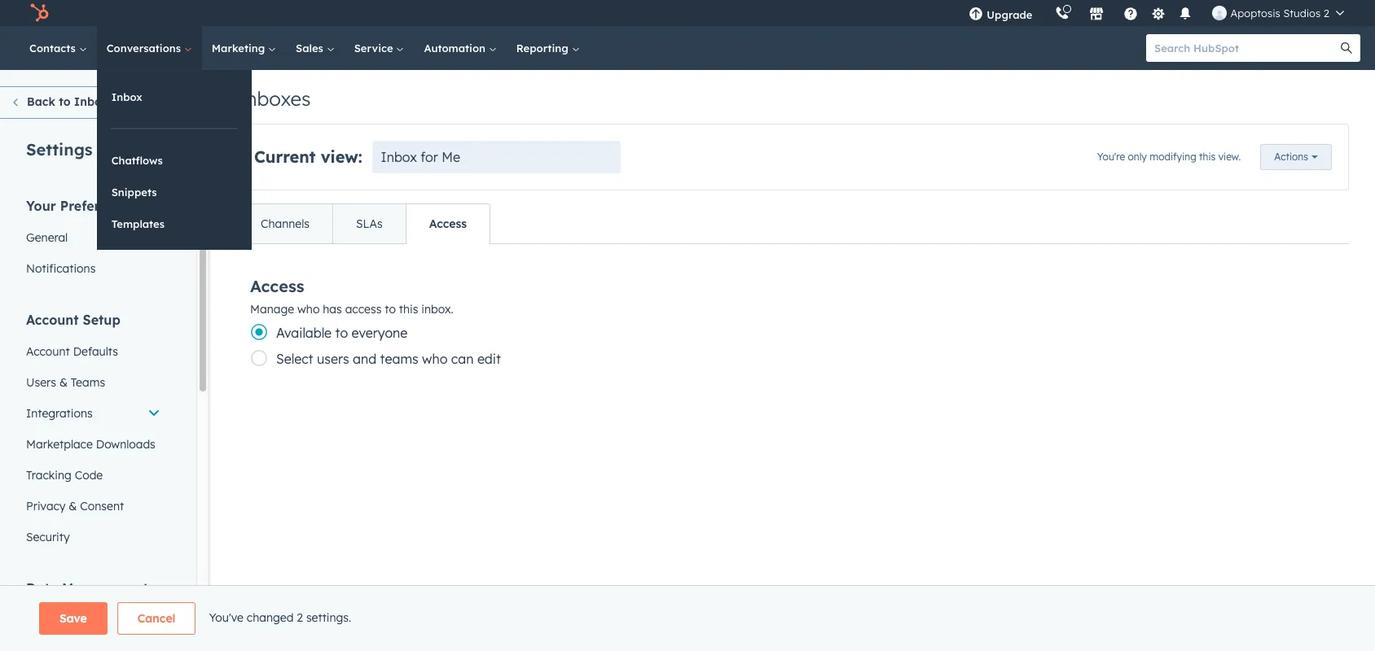 Task type: vqa. For each thing, say whether or not it's contained in the screenshot.
bottom inbound
no



Task type: describe. For each thing, give the bounding box(es) containing it.
automation link
[[414, 26, 507, 70]]

inbox for me button
[[372, 141, 621, 174]]

apoptosis
[[1231, 7, 1281, 20]]

account for account setup
[[26, 312, 79, 328]]

manage
[[250, 302, 294, 317]]

snippets
[[111, 186, 157, 199]]

current
[[254, 147, 316, 167]]

Search HubSpot search field
[[1146, 34, 1346, 62]]

upgrade image
[[969, 7, 984, 22]]

back to inbox link
[[0, 86, 119, 119]]

calling icon button
[[1049, 2, 1077, 24]]

general link
[[16, 222, 170, 253]]

teams
[[380, 351, 418, 367]]

2 for studios
[[1324, 7, 1330, 20]]

help button
[[1117, 0, 1145, 26]]

your preferences
[[26, 198, 136, 214]]

sales link
[[286, 26, 344, 70]]

settings image
[[1151, 7, 1166, 22]]

hubspot link
[[20, 3, 61, 23]]

you're only modifying this view.
[[1097, 150, 1241, 163]]

1 horizontal spatial this
[[1199, 150, 1216, 163]]

account setup element
[[16, 311, 170, 553]]

0 horizontal spatial inbox
[[74, 95, 108, 109]]

tab list containing channels
[[237, 204, 491, 244]]

you've changed 2 settings.
[[209, 611, 351, 625]]

save button
[[39, 603, 107, 636]]

tracking code
[[26, 468, 103, 483]]

me
[[442, 149, 460, 165]]

your preferences element
[[16, 197, 170, 284]]

conversations menu
[[97, 70, 252, 250]]

inbox.
[[422, 302, 454, 317]]

teams
[[71, 376, 105, 390]]

reporting link
[[507, 26, 589, 70]]

view:
[[321, 147, 362, 167]]

users
[[26, 376, 56, 390]]

defaults
[[73, 345, 118, 359]]

tara schultz image
[[1213, 6, 1227, 20]]

2 for changed
[[297, 611, 303, 625]]

data management element
[[16, 580, 170, 652]]

chatflows link
[[97, 145, 252, 176]]

actions button
[[1261, 144, 1332, 170]]

reporting
[[516, 42, 572, 55]]

your
[[26, 198, 56, 214]]

marketplace downloads
[[26, 438, 155, 452]]

contacts link
[[20, 26, 97, 70]]

search image
[[1341, 42, 1353, 54]]

inbox for me
[[381, 149, 460, 165]]

setup
[[83, 312, 120, 328]]

automation
[[424, 42, 489, 55]]

code
[[75, 468, 103, 483]]

you've
[[209, 611, 244, 625]]

upgrade
[[987, 8, 1033, 21]]

users & teams link
[[16, 367, 170, 398]]

sales
[[296, 42, 326, 55]]

for
[[421, 149, 438, 165]]

privacy
[[26, 499, 66, 514]]

access manage who has access to this inbox.
[[250, 276, 454, 317]]

to for everyone
[[335, 325, 348, 341]]

data management
[[26, 581, 148, 597]]

actions
[[1275, 151, 1309, 163]]

account defaults link
[[16, 336, 170, 367]]

cancel
[[138, 612, 176, 627]]

you're
[[1097, 150, 1125, 163]]

back
[[27, 95, 55, 109]]

settings link
[[1148, 4, 1169, 22]]

apoptosis studios 2
[[1231, 7, 1330, 20]]

notifications
[[26, 262, 96, 276]]

settings.
[[306, 611, 351, 625]]

conversations link
[[97, 26, 202, 70]]

tracking
[[26, 468, 72, 483]]

has
[[323, 302, 342, 317]]

available to everyone
[[276, 325, 408, 341]]

hubspot image
[[29, 3, 49, 23]]

properties link
[[16, 605, 170, 636]]

slas link
[[332, 205, 405, 244]]

back to inbox
[[27, 95, 108, 109]]

only
[[1128, 150, 1147, 163]]



Task type: locate. For each thing, give the bounding box(es) containing it.
1 vertical spatial this
[[399, 302, 418, 317]]

1 vertical spatial account
[[26, 345, 70, 359]]

general
[[26, 231, 68, 245]]

conversations
[[107, 42, 184, 55]]

service link
[[344, 26, 414, 70]]

changed
[[247, 611, 294, 625]]

this
[[1199, 150, 1216, 163], [399, 302, 418, 317]]

integrations
[[26, 407, 93, 421]]

this left 'inbox.' on the top left of the page
[[399, 302, 418, 317]]

inboxes
[[237, 86, 311, 111]]

inbox for inbox for me
[[381, 149, 417, 165]]

downloads
[[96, 438, 155, 452]]

who inside access manage who has access to this inbox.
[[297, 302, 320, 317]]

access inside access manage who has access to this inbox.
[[250, 276, 304, 296]]

1 vertical spatial &
[[69, 499, 77, 514]]

and
[[353, 351, 377, 367]]

calling icon image
[[1055, 7, 1070, 21]]

account up users
[[26, 345, 70, 359]]

templates link
[[97, 209, 252, 240]]

menu containing apoptosis studios 2
[[958, 0, 1356, 26]]

2 horizontal spatial to
[[385, 302, 396, 317]]

properties
[[26, 614, 81, 628]]

inbox right back
[[74, 95, 108, 109]]

2 right studios
[[1324, 7, 1330, 20]]

& for users
[[59, 376, 68, 390]]

modifying
[[1150, 150, 1197, 163]]

save
[[59, 612, 87, 627]]

1 horizontal spatial inbox
[[111, 90, 142, 103]]

0 vertical spatial to
[[59, 95, 70, 109]]

privacy & consent link
[[16, 491, 170, 522]]

service
[[354, 42, 396, 55]]

0 vertical spatial 2
[[1324, 7, 1330, 20]]

help image
[[1124, 7, 1139, 22]]

to down has
[[335, 325, 348, 341]]

notifications image
[[1179, 7, 1193, 22]]

search button
[[1333, 34, 1361, 62]]

inbox for inbox
[[111, 90, 142, 103]]

account
[[26, 312, 79, 328], [26, 345, 70, 359]]

to for inbox
[[59, 95, 70, 109]]

who left has
[[297, 302, 320, 317]]

0 vertical spatial account
[[26, 312, 79, 328]]

select
[[276, 351, 313, 367]]

access up manage
[[250, 276, 304, 296]]

0 horizontal spatial to
[[59, 95, 70, 109]]

inbox
[[111, 90, 142, 103], [74, 95, 108, 109], [381, 149, 417, 165]]

inbox left for
[[381, 149, 417, 165]]

consent
[[80, 499, 124, 514]]

access link
[[405, 205, 490, 244]]

select users and teams who can edit
[[276, 351, 501, 367]]

to
[[59, 95, 70, 109], [385, 302, 396, 317], [335, 325, 348, 341]]

& for privacy
[[69, 499, 77, 514]]

menu item
[[1044, 0, 1047, 26]]

&
[[59, 376, 68, 390], [69, 499, 77, 514]]

settings
[[26, 139, 93, 160]]

0 vertical spatial who
[[297, 302, 320, 317]]

2 left settings.
[[297, 611, 303, 625]]

2 horizontal spatial inbox
[[381, 149, 417, 165]]

security
[[26, 530, 70, 545]]

1 account from the top
[[26, 312, 79, 328]]

notifications link
[[16, 253, 170, 284]]

available
[[276, 325, 332, 341]]

slas
[[356, 217, 383, 231]]

current view:
[[254, 147, 362, 167]]

& right privacy
[[69, 499, 77, 514]]

to inside back to inbox link
[[59, 95, 70, 109]]

integrations button
[[16, 398, 170, 429]]

templates
[[111, 218, 165, 231]]

1 vertical spatial to
[[385, 302, 396, 317]]

preferences
[[60, 198, 136, 214]]

0 horizontal spatial 2
[[297, 611, 303, 625]]

inbox inside popup button
[[381, 149, 417, 165]]

access down me
[[429, 217, 467, 231]]

chatflows
[[111, 154, 163, 167]]

this inside access manage who has access to this inbox.
[[399, 302, 418, 317]]

management
[[62, 581, 148, 597]]

notifications button
[[1172, 0, 1200, 26]]

2 inside popup button
[[1324, 7, 1330, 20]]

who
[[297, 302, 320, 317], [422, 351, 448, 367]]

marketplace
[[26, 438, 93, 452]]

contacts
[[29, 42, 79, 55]]

0 vertical spatial this
[[1199, 150, 1216, 163]]

data
[[26, 581, 58, 597]]

1 vertical spatial 2
[[297, 611, 303, 625]]

studios
[[1284, 7, 1321, 20]]

0 horizontal spatial access
[[250, 276, 304, 296]]

access
[[345, 302, 382, 317]]

1 horizontal spatial to
[[335, 325, 348, 341]]

0 vertical spatial access
[[429, 217, 467, 231]]

1 vertical spatial access
[[250, 276, 304, 296]]

marketplace downloads link
[[16, 429, 170, 460]]

0 vertical spatial &
[[59, 376, 68, 390]]

can
[[451, 351, 474, 367]]

marketing link
[[202, 26, 286, 70]]

access inside tab list
[[429, 217, 467, 231]]

to right back
[[59, 95, 70, 109]]

access for access
[[429, 217, 467, 231]]

who left can
[[422, 351, 448, 367]]

users & teams
[[26, 376, 105, 390]]

account for account defaults
[[26, 345, 70, 359]]

1 horizontal spatial &
[[69, 499, 77, 514]]

cancel button
[[117, 603, 196, 636]]

account up account defaults
[[26, 312, 79, 328]]

2 account from the top
[[26, 345, 70, 359]]

1 horizontal spatial 2
[[1324, 7, 1330, 20]]

account setup
[[26, 312, 120, 328]]

marketing
[[212, 42, 268, 55]]

1 vertical spatial who
[[422, 351, 448, 367]]

menu
[[958, 0, 1356, 26]]

access for access manage who has access to this inbox.
[[250, 276, 304, 296]]

snippets link
[[97, 177, 252, 208]]

1 horizontal spatial access
[[429, 217, 467, 231]]

to inside access manage who has access to this inbox.
[[385, 302, 396, 317]]

0 horizontal spatial who
[[297, 302, 320, 317]]

0 horizontal spatial this
[[399, 302, 418, 317]]

1 horizontal spatial who
[[422, 351, 448, 367]]

privacy & consent
[[26, 499, 124, 514]]

account defaults
[[26, 345, 118, 359]]

2 vertical spatial to
[[335, 325, 348, 341]]

security link
[[16, 522, 170, 553]]

marketplaces button
[[1080, 0, 1114, 26]]

inbox inside conversations menu
[[111, 90, 142, 103]]

0 horizontal spatial &
[[59, 376, 68, 390]]

2
[[1324, 7, 1330, 20], [297, 611, 303, 625]]

page section element
[[0, 603, 1375, 636]]

inbox link
[[97, 81, 252, 112]]

marketplaces image
[[1090, 7, 1104, 22]]

this left view.
[[1199, 150, 1216, 163]]

2 inside page section element
[[297, 611, 303, 625]]

users
[[317, 351, 349, 367]]

inbox down the conversations
[[111, 90, 142, 103]]

view.
[[1219, 150, 1241, 163]]

everyone
[[352, 325, 408, 341]]

tab list
[[237, 204, 491, 244]]

channels link
[[238, 205, 332, 244]]

to up everyone at the left of page
[[385, 302, 396, 317]]

& right users
[[59, 376, 68, 390]]

channels
[[261, 217, 310, 231]]



